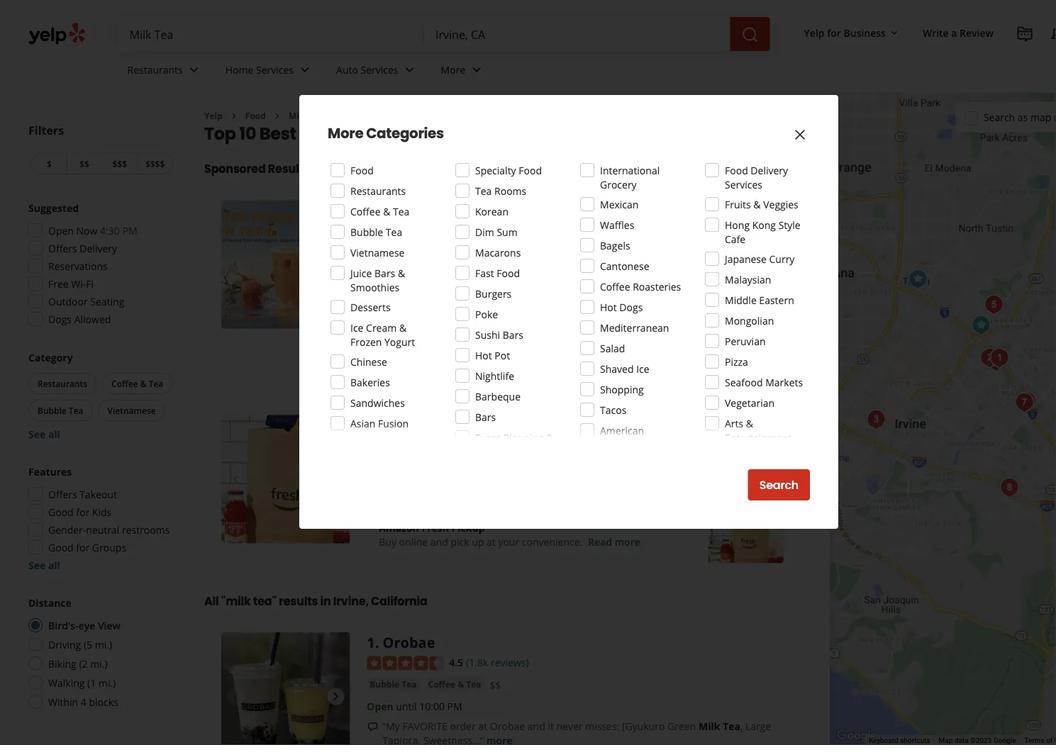 Task type: describe. For each thing, give the bounding box(es) containing it.
2 bubble tea link from the top
[[367, 678, 420, 692]]

see all for category
[[28, 428, 60, 441]]

misses:
[[585, 720, 620, 734]]

coffee & tea button for 1st bubble tea link from the bottom of the page
[[425, 678, 484, 692]]

hot for hot dogs
[[600, 300, 617, 314]]

tea up hntea organic tea house - tustin link
[[475, 184, 492, 198]]

bird's-eye view
[[48, 619, 121, 633]]

japanese curry
[[725, 252, 795, 266]]

your
[[498, 535, 520, 549]]

4
[[81, 696, 86, 709]]

international
[[600, 164, 660, 177]]

pot
[[495, 349, 510, 362]]

up
[[472, 535, 484, 549]]

curry
[[770, 252, 795, 266]]

good for groups
[[48, 541, 126, 555]]

tea right the best
[[309, 110, 325, 122]]

tea down hntea
[[386, 225, 402, 239]]

2 vertical spatial delivery
[[474, 365, 507, 377]]

shortcuts
[[901, 737, 931, 745]]

pm for open until 7:00 pm
[[442, 268, 457, 281]]

write
[[518, 310, 541, 323]]

previous image for orobae image
[[227, 689, 244, 706]]

multiple
[[455, 324, 493, 337]]

japanese
[[725, 252, 767, 266]]

food right specialty
[[519, 164, 542, 177]]

categories
[[366, 123, 444, 143]]

see all button for features
[[28, 559, 60, 572]]

$$$$ button
[[137, 153, 173, 175]]

16 close v2 image
[[367, 365, 378, 377]]

shopping
[[600, 383, 644, 396]]

bars for juice
[[375, 266, 395, 280]]

1 i from the left
[[483, 310, 486, 323]]

first
[[603, 310, 621, 323]]

google image
[[834, 727, 881, 746]]

amazon fresh 3.0 (234 reviews)
[[367, 415, 527, 452]]

bubble tea inside more categories dialog
[[351, 225, 402, 239]]

view
[[98, 619, 121, 633]]

group containing category
[[26, 351, 176, 441]]

search image
[[742, 26, 759, 43]]

bubble tea for the middle bubble tea button
[[38, 405, 83, 417]]

$$$ button
[[102, 153, 137, 175]]

amazon for amazon fresh pickup buy online and pick up at your convenience. read more
[[379, 521, 419, 535]]

tea down (1.8k
[[466, 679, 482, 691]]

bubble tea button for 2nd bubble tea link from the bottom of the page
[[367, 246, 420, 260]]

bubble inside more categories dialog
[[351, 225, 383, 239]]

restrooms
[[122, 523, 170, 537]]

$ button
[[31, 153, 67, 175]]

search for search as map m
[[984, 111, 1016, 124]]

didn't
[[489, 310, 515, 323]]

3 slideshow element from the top
[[221, 633, 350, 746]]

24 chevron down v2 image for more
[[468, 61, 485, 78]]

1 horizontal spatial california
[[473, 122, 557, 145]]

malaysian
[[725, 273, 772, 286]]

milk tea
[[289, 110, 325, 122]]

bubble for the middle bubble tea button
[[38, 405, 67, 417]]

vegetarian
[[725, 396, 775, 410]]

0 horizontal spatial dogs
[[48, 313, 72, 326]]

& inside ice cream & frozen yogurt
[[399, 321, 407, 335]]

coffee & tea down "4.4"
[[428, 247, 482, 258]]

home services link
[[214, 51, 325, 92]]

2 vertical spatial bars
[[475, 410, 496, 424]]

mexican
[[600, 198, 639, 211]]

fresh for amazon fresh 3.0 (234 reviews)
[[428, 415, 467, 435]]

1 . orobae
[[367, 633, 435, 652]]

16 chevron right v2 image for milk tea
[[272, 111, 283, 122]]

& down "4.4"
[[458, 247, 464, 258]]

good for kids
[[48, 506, 112, 519]]

& right fruits
[[754, 198, 761, 211]]

milk right green
[[699, 720, 721, 734]]

orobae image
[[221, 633, 350, 746]]

of
[[1047, 737, 1053, 745]]

takeout
[[80, 488, 117, 501]]

review
[[960, 26, 994, 39]]

korean
[[475, 205, 509, 218]]

coffee & tea inside more categories dialog
[[351, 205, 410, 218]]

notifications image
[[1051, 26, 1057, 43]]

more categories
[[328, 123, 444, 143]]

coffee & tea link for 2nd bubble tea link from the bottom of the page
[[425, 246, 484, 260]]

hntea organic tea house - tustin image
[[904, 265, 933, 294]]

have
[[430, 324, 452, 337]]

tea rooms inside more categories dialog
[[475, 184, 527, 198]]

milk right food link
[[289, 110, 307, 122]]

bubble tea for bubble tea button for 1st bubble tea link from the bottom of the page
[[370, 679, 417, 691]]

free wi-fi
[[48, 277, 94, 291]]

& up vietnamese button
[[140, 378, 147, 390]]

sponsored results
[[204, 161, 310, 177]]

a inside write a review link
[[952, 26, 957, 39]]

vietnamese inside more categories dialog
[[351, 246, 405, 259]]

sum
[[497, 225, 518, 239]]

0 vertical spatial more
[[415, 338, 442, 352]]

mediterranean
[[600, 321, 669, 335]]

2 i from the left
[[647, 310, 650, 323]]

within 4 blocks
[[48, 696, 118, 709]]

group containing suggested
[[24, 201, 176, 331]]

walking (1 mi.)
[[48, 677, 116, 690]]

orobae image
[[986, 344, 1014, 373]]

online
[[399, 535, 428, 549]]

bubble tea for bubble tea button for 2nd bubble tea link from the bottom of the page
[[370, 247, 417, 258]]

location
[[723, 324, 760, 337]]

specialty food
[[475, 164, 542, 177]]

waffles
[[600, 218, 635, 232]]

keyboard shortcuts button
[[869, 736, 931, 746]]

barbeque
[[475, 390, 521, 403]]

juice bars & smoothies
[[351, 266, 405, 294]]

for for kids
[[76, 506, 90, 519]]

1 vertical spatial coffee & tea button
[[102, 373, 173, 395]]

tea rooms button
[[490, 246, 542, 260]]

tapioca,
[[383, 734, 421, 746]]

offers for offers delivery
[[48, 242, 77, 255]]

business categories element
[[116, 51, 1057, 92]]

more for more categories
[[328, 123, 364, 143]]

fresh for amazon fresh pickup buy online and pick up at your convenience. read more
[[422, 521, 449, 535]]

next image for open until 7:00 pm
[[327, 256, 344, 273]]

tea down the restaurants button
[[69, 405, 83, 417]]

until for until 7:00 pm
[[396, 268, 417, 281]]

24 chevron down v2 image for home services
[[297, 61, 314, 78]]

neutral
[[86, 523, 119, 537]]

bakeries
[[351, 376, 390, 389]]

.
[[375, 633, 379, 652]]

services left 24 chevron down v2 image in the left top of the page
[[361, 63, 398, 76]]

see for features
[[28, 559, 46, 572]]

pm for open until 10:00 pm
[[447, 700, 462, 714]]

delivery for food delivery services
[[751, 164, 788, 177]]

dining
[[419, 288, 448, 301]]

all for category
[[48, 428, 60, 441]]

see for category
[[28, 428, 46, 441]]

for for business
[[827, 26, 841, 39]]

best
[[260, 122, 297, 145]]

open for open until 7:00 pm
[[367, 268, 394, 281]]

reviews) for (509 reviews)
[[489, 224, 527, 237]]

data
[[955, 737, 969, 745]]

reviews) for (1.8k reviews)
[[491, 656, 529, 670]]

organic
[[419, 200, 474, 220]]

3.0
[[449, 439, 463, 452]]

tea down 4.5 star rating image
[[402, 679, 417, 691]]

1 vertical spatial irvine,
[[333, 593, 369, 609]]

group containing features
[[24, 465, 176, 573]]

frozen
[[351, 335, 382, 349]]

see all for features
[[28, 559, 60, 572]]

international grocery
[[600, 164, 660, 191]]

food down top 10 best milk tea near irvine, california
[[351, 164, 374, 177]]

more for more
[[441, 63, 466, 76]]

for for groups
[[76, 541, 90, 555]]

all for features
[[48, 559, 60, 572]]

user actions element
[[793, 18, 1057, 105]]

features
[[28, 465, 72, 479]]

hot for hot pot
[[475, 349, 492, 362]]

tea rooms inside button
[[493, 247, 539, 258]]

sponsored
[[204, 161, 266, 177]]

yelp for business button
[[799, 20, 906, 45]]

coffee & tea link for 1st bubble tea link from the bottom of the page
[[425, 678, 484, 692]]

services inside event planning & services
[[475, 445, 513, 459]]

0 horizontal spatial amazon fresh image
[[221, 415, 350, 544]]

actually
[[403, 310, 438, 323]]

restaurants inside more categories dialog
[[351, 184, 406, 198]]

walking
[[48, 677, 85, 690]]

rooms inside more categories dialog
[[495, 184, 527, 198]]

16 luxury v2 image
[[465, 289, 477, 300]]

delivery for offers delivery
[[80, 242, 117, 255]]

coffee & tea down 4.5
[[428, 679, 482, 691]]

business
[[844, 26, 886, 39]]

food down tea rooms link
[[497, 266, 520, 280]]

,
[[741, 720, 743, 734]]

slideshow element for amazon fresh
[[221, 415, 350, 544]]

write
[[923, 26, 949, 39]]

until for until 10:00 pm
[[396, 700, 417, 714]]

restaurants for the restaurants button
[[38, 378, 87, 390]]

search button
[[748, 470, 810, 501]]

yelp for yelp for business
[[804, 26, 825, 39]]

map data ©2023 google
[[939, 737, 1016, 745]]

results
[[268, 161, 310, 177]]

1 vertical spatial california
[[371, 593, 428, 609]]

good for good for groups
[[48, 541, 74, 555]]

24 chevron down v2 image for restaurants
[[186, 61, 203, 78]]

& inside juice bars & smoothies
[[398, 266, 405, 280]]

planning
[[504, 431, 544, 445]]

pickup
[[452, 521, 485, 535]]

dim
[[475, 225, 494, 239]]

vietnamese inside button
[[108, 405, 156, 417]]

dogs inside more categories dialog
[[620, 300, 643, 314]]

$$ inside button
[[80, 158, 89, 170]]

restaurants button
[[28, 373, 97, 395]]

previous image for the amazon fresh image to the left
[[227, 471, 244, 488]]

healthy dining
[[381, 288, 448, 301]]

blocks
[[89, 696, 118, 709]]

top
[[204, 122, 236, 145]]

house
[[507, 200, 551, 220]]

food delivery services
[[725, 164, 788, 191]]

appalled
[[441, 310, 481, 323]]

hong kong style cafe
[[725, 218, 801, 246]]

tea up vietnamese button
[[149, 378, 163, 390]]

read
[[588, 535, 612, 549]]

within
[[48, 696, 78, 709]]

more inside amazon fresh pickup buy online and pick up at your convenience. read more
[[615, 535, 641, 549]]

tea up 4.4 star rating "image"
[[393, 205, 410, 218]]

coffee for the middle coffee & tea button
[[111, 378, 138, 390]]

1 horizontal spatial amazon fresh image
[[967, 311, 996, 340]]

more categories dialog
[[0, 0, 1057, 746]]



Task type: locate. For each thing, give the bounding box(es) containing it.
2 next image from the top
[[327, 689, 344, 706]]

roasteries
[[633, 280, 681, 293]]

2 vertical spatial group
[[24, 465, 176, 573]]

1 16 speech v2 image from the top
[[367, 311, 378, 323]]

0 vertical spatial coffee & tea link
[[425, 246, 484, 260]]

1 vertical spatial slideshow element
[[221, 415, 350, 544]]

tea inside button
[[493, 247, 508, 258]]

tea down dim sum
[[493, 247, 508, 258]]

0 horizontal spatial vietnamese
[[108, 405, 156, 417]]

delivery down open now 4:30 pm
[[80, 242, 117, 255]]

0 vertical spatial group
[[24, 201, 176, 331]]

0 vertical spatial coffee & tea button
[[425, 246, 484, 260]]

desserts
[[351, 300, 391, 314]]

0 horizontal spatial search
[[760, 478, 799, 493]]

bars inside juice bars & smoothies
[[375, 266, 395, 280]]

1 horizontal spatial restaurants
[[127, 63, 183, 76]]

good down 'gender-'
[[48, 541, 74, 555]]

1 see from the top
[[28, 428, 46, 441]]

1 horizontal spatial dogs
[[620, 300, 643, 314]]

(509 reviews)
[[466, 224, 527, 237]]

good for good for kids
[[48, 506, 74, 519]]

0 horizontal spatial outdoor
[[48, 295, 88, 308]]

16 speech v2 image for "i'm actually appalled i didn't write a review the first time i came here way back when. they now have multiple branches in tustin/irvine area so that's cool. this location is also…"
[[367, 311, 378, 323]]

outdoor right 16 close v2 image
[[381, 365, 416, 377]]

1 vertical spatial until
[[396, 700, 417, 714]]

delivery inside food delivery services
[[751, 164, 788, 177]]

restaurants inside button
[[38, 378, 87, 390]]

0 vertical spatial good
[[48, 506, 74, 519]]

see all button for category
[[28, 428, 60, 441]]

biking
[[48, 657, 76, 671]]

hntea organic tea house - tustin image
[[221, 200, 350, 329]]

all
[[204, 593, 219, 609]]

tea down 4.4 star rating "image"
[[402, 247, 417, 258]]

0 vertical spatial amazon
[[367, 415, 424, 435]]

1 vertical spatial reviews)
[[489, 439, 527, 452]]

see up distance
[[28, 559, 46, 572]]

(234
[[466, 439, 486, 452]]

open for open until 10:00 pm
[[367, 700, 394, 714]]

1 vertical spatial hot
[[475, 349, 492, 362]]

bars up event
[[475, 410, 496, 424]]

coffee & tea button down "4.4"
[[425, 246, 484, 260]]

1 horizontal spatial $$
[[490, 679, 501, 692]]

coffee up hot dogs
[[600, 280, 630, 293]]

1 vertical spatial search
[[760, 478, 799, 493]]

at inside amazon fresh pickup buy online and pick up at your convenience. read more
[[487, 535, 496, 549]]

for down 'gender-'
[[76, 541, 90, 555]]

hot right the
[[600, 300, 617, 314]]

0 horizontal spatial 16 chevron right v2 image
[[228, 111, 240, 122]]

reservations
[[48, 259, 108, 273]]

& up 4.4 star rating "image"
[[383, 205, 390, 218]]

california up 1 . orobae
[[371, 593, 428, 609]]

bubble tea button down 4.4 star rating "image"
[[367, 246, 420, 260]]

tea left near
[[338, 122, 370, 145]]

1 vertical spatial for
[[76, 506, 90, 519]]

previous image
[[227, 471, 244, 488], [227, 689, 244, 706]]

terms of u
[[1025, 737, 1057, 745]]

coffee for coffee & tea button related to 2nd bubble tea link from the bottom of the page
[[428, 247, 456, 258]]

and for orobae
[[528, 720, 545, 734]]

0 vertical spatial orobae
[[383, 633, 435, 652]]

macarons
[[475, 246, 521, 259]]

1 vertical spatial in
[[320, 593, 331, 609]]

2 see from the top
[[28, 559, 46, 572]]

cool.
[[677, 324, 699, 337]]

coffee up 4.4 star rating "image"
[[351, 205, 381, 218]]

services up fruits
[[725, 178, 763, 191]]

0 horizontal spatial ice
[[351, 321, 364, 335]]

pm right 7:00
[[442, 268, 457, 281]]

seafood markets
[[725, 376, 803, 389]]

1 vertical spatial offers
[[48, 488, 77, 501]]

favorite
[[403, 720, 448, 734]]

in inside "i'm actually appalled i didn't write a review the first time i came here way back when. they now have multiple branches in tustin/irvine area so that's cool. this location is also…"
[[541, 324, 549, 337]]

pm up order
[[447, 700, 462, 714]]

2 see all button from the top
[[28, 559, 60, 572]]

never
[[557, 720, 583, 734]]

24 chevron down v2 image
[[401, 61, 418, 78]]

ice right shaved
[[637, 362, 650, 376]]

near
[[373, 122, 414, 145]]

for
[[827, 26, 841, 39], [76, 506, 90, 519], [76, 541, 90, 555]]

0 vertical spatial amazon fresh image
[[967, 311, 996, 340]]

more inside business categories 'element'
[[441, 63, 466, 76]]

bubble tea button down the restaurants button
[[28, 400, 93, 421]]

delivery up fruits & veggies
[[751, 164, 788, 177]]

4.4
[[449, 224, 463, 237]]

food inside food delivery services
[[725, 164, 748, 177]]

amazon inside amazon fresh pickup buy online and pick up at your convenience. read more
[[379, 521, 419, 535]]

tea left large
[[723, 720, 741, 734]]

1 vertical spatial see all
[[28, 559, 60, 572]]

1 see all from the top
[[28, 428, 60, 441]]

1 horizontal spatial in
[[541, 324, 549, 337]]

ice up "frozen" at the top of page
[[351, 321, 364, 335]]

rooms down specialty food
[[495, 184, 527, 198]]

1 horizontal spatial more
[[615, 535, 641, 549]]

cloudy co image
[[982, 348, 1011, 376]]

ice cream & frozen yogurt
[[351, 321, 415, 349]]

(509
[[466, 224, 486, 237]]

16 chevron right v2 image for food
[[228, 111, 240, 122]]

coffee & tea button down 4.5
[[425, 678, 484, 692]]

services
[[256, 63, 294, 76], [361, 63, 398, 76], [725, 178, 763, 191], [475, 445, 513, 459]]

coffee & tea button up vietnamese button
[[102, 373, 173, 395]]

& inside event planning & services
[[546, 431, 554, 445]]

smoothies
[[351, 281, 400, 294]]

yelp left 10
[[204, 110, 223, 122]]

2 previous image from the top
[[227, 689, 244, 706]]

2 vertical spatial coffee & tea button
[[425, 678, 484, 692]]

vietnamese
[[351, 246, 405, 259], [108, 405, 156, 417]]

0 vertical spatial for
[[827, 26, 841, 39]]

bubble tea button down 4.5 star rating image
[[367, 678, 420, 692]]

0 vertical spatial at
[[487, 535, 496, 549]]

a inside "i'm actually appalled i didn't write a review the first time i came here way back when. they now have multiple branches in tustin/irvine area so that's cool. this location is also…"
[[544, 310, 549, 323]]

mongolian
[[725, 314, 774, 327]]

cream
[[366, 321, 397, 335]]

16 checkmark v2 image
[[459, 365, 471, 377]]

0 vertical spatial fresh
[[428, 415, 467, 435]]

hot left the pot
[[475, 349, 492, 362]]

for left business
[[827, 26, 841, 39]]

3 24 chevron down v2 image from the left
[[468, 61, 485, 78]]

mi.) right (1
[[99, 677, 116, 690]]

see all up distance
[[28, 559, 60, 572]]

see
[[28, 428, 46, 441], [28, 559, 46, 572]]

for inside button
[[827, 26, 841, 39]]

tea"
[[253, 593, 277, 609]]

bubble down hntea
[[351, 225, 383, 239]]

bubble tea down hntea
[[351, 225, 402, 239]]

24 chevron down v2 image
[[186, 61, 203, 78], [297, 61, 314, 78], [468, 61, 485, 78]]

0 horizontal spatial yelp
[[204, 110, 223, 122]]

see all button up features
[[28, 428, 60, 441]]

2 16 chevron right v2 image from the left
[[272, 111, 283, 122]]

more left near
[[328, 123, 364, 143]]

amazon fresh pickup buy online and pick up at your convenience. read more
[[379, 521, 641, 549]]

0 horizontal spatial and
[[431, 535, 448, 549]]

1 vertical spatial bubble tea button
[[28, 400, 93, 421]]

mi.) for walking (1 mi.)
[[99, 677, 116, 690]]

0 vertical spatial hot
[[600, 300, 617, 314]]

open up "my
[[367, 700, 394, 714]]

0 vertical spatial ice
[[351, 321, 364, 335]]

asian
[[351, 417, 376, 430]]

$
[[47, 158, 52, 170]]

until up "my
[[396, 700, 417, 714]]

more down now
[[415, 338, 442, 352]]

1 vertical spatial bars
[[503, 328, 524, 342]]

16 chevron down v2 image
[[889, 27, 900, 39]]

1 vertical spatial coffee & tea link
[[425, 678, 484, 692]]

0 horizontal spatial orobae
[[383, 633, 435, 652]]

None search field
[[118, 17, 773, 51]]

1 vertical spatial more
[[328, 123, 364, 143]]

0 vertical spatial pm
[[122, 224, 137, 237]]

until up 'healthy'
[[396, 268, 417, 281]]

0 horizontal spatial in
[[320, 593, 331, 609]]

previous image
[[227, 256, 244, 273]]

16 chevron right v2 image right 'yelp' link
[[228, 111, 240, 122]]

offers for offers takeout
[[48, 488, 77, 501]]

4.4 star rating image
[[367, 224, 444, 238]]

food up fruits
[[725, 164, 748, 177]]

0 vertical spatial irvine,
[[417, 122, 470, 145]]

they
[[383, 324, 405, 337]]

bubble up juice bars & smoothies
[[370, 247, 400, 258]]

tea down (509 at top left
[[466, 247, 482, 258]]

1 24 chevron down v2 image from the left
[[186, 61, 203, 78]]

fast
[[475, 266, 494, 280]]

2 coffee & tea link from the top
[[425, 678, 484, 692]]

dim sum
[[475, 225, 518, 239]]

1 horizontal spatial orobae
[[490, 720, 525, 734]]

1 vertical spatial next image
[[327, 689, 344, 706]]

0 vertical spatial previous image
[[227, 471, 244, 488]]

1 vertical spatial mi.)
[[90, 657, 108, 671]]

bubble for bubble tea button for 1st bubble tea link from the bottom of the page
[[370, 679, 400, 691]]

bubble tea link down 4.4 star rating "image"
[[367, 246, 420, 260]]

mi.) for driving (5 mi.)
[[95, 638, 112, 652]]

1 previous image from the top
[[227, 471, 244, 488]]

amazon fresh image
[[967, 311, 996, 340], [221, 415, 350, 544]]

0 vertical spatial restaurants
[[127, 63, 183, 76]]

kong
[[753, 218, 776, 232]]

fruits
[[725, 198, 751, 211]]

bars for sushi
[[503, 328, 524, 342]]

see all button up distance
[[28, 559, 60, 572]]

california up specialty food
[[473, 122, 557, 145]]

restaurants for the restaurants link
[[127, 63, 183, 76]]

1 16 chevron right v2 image from the left
[[228, 111, 240, 122]]

-
[[555, 200, 560, 220]]

suggested
[[28, 201, 79, 215]]

1 vertical spatial open
[[367, 268, 394, 281]]

next image
[[327, 256, 344, 273], [327, 689, 344, 706]]

(traditional)
[[600, 438, 656, 452]]

2 good from the top
[[48, 541, 74, 555]]

1 vertical spatial more
[[615, 535, 641, 549]]

option group
[[24, 596, 176, 714]]

0 horizontal spatial i
[[483, 310, 486, 323]]

2 vertical spatial slideshow element
[[221, 633, 350, 746]]

slideshow element
[[221, 200, 350, 329], [221, 415, 350, 544], [221, 633, 350, 746]]

$$ down (1.8k reviews)
[[490, 679, 501, 692]]

irvine, right near
[[417, 122, 470, 145]]

1 vertical spatial amazon fresh image
[[221, 415, 350, 544]]

slideshow element for hntea organic tea house - tustin
[[221, 200, 350, 329]]

24 chevron down v2 image inside home services link
[[297, 61, 314, 78]]

and for online
[[431, 535, 448, 549]]

& right planning
[[546, 431, 554, 445]]

a
[[952, 26, 957, 39], [544, 310, 549, 323]]

auto services
[[336, 63, 398, 76]]

& inside 'arts & entertainment'
[[746, 417, 754, 430]]

projects image
[[1017, 26, 1034, 43]]

24 chevron down v2 image inside more link
[[468, 61, 485, 78]]

middle
[[725, 293, 757, 307]]

2 vertical spatial bubble tea button
[[367, 678, 420, 692]]

16 chevron right v2 image
[[228, 111, 240, 122], [272, 111, 283, 122]]

4.5 star rating image
[[367, 657, 444, 671]]

1 next image from the top
[[327, 256, 344, 273]]

driving (5 mi.)
[[48, 638, 112, 652]]

0 vertical spatial all
[[48, 428, 60, 441]]

0 vertical spatial tea rooms
[[475, 184, 527, 198]]

0 vertical spatial slideshow element
[[221, 200, 350, 329]]

4.5
[[449, 656, 463, 670]]

restaurants inside business categories 'element'
[[127, 63, 183, 76]]

0 vertical spatial see
[[28, 428, 46, 441]]

tp tea irvine image
[[862, 406, 891, 434]]

reviews) inside amazon fresh 3.0 (234 reviews)
[[489, 439, 527, 452]]

1 vertical spatial group
[[26, 351, 176, 441]]

outdoor down free wi-fi
[[48, 295, 88, 308]]

2 offers from the top
[[48, 488, 77, 501]]

services right home
[[256, 63, 294, 76]]

auto
[[336, 63, 358, 76]]

allowed
[[74, 313, 111, 326]]

1 bubble tea link from the top
[[367, 246, 420, 260]]

orobae left it
[[490, 720, 525, 734]]

gender-
[[48, 523, 86, 537]]

coffee & tea button for 2nd bubble tea link from the bottom of the page
[[425, 246, 484, 260]]

1 offers from the top
[[48, 242, 77, 255]]

google
[[994, 737, 1016, 745]]

1 vertical spatial pm
[[442, 268, 457, 281]]

1 vertical spatial outdoor
[[381, 365, 416, 377]]

keyboard
[[869, 737, 899, 745]]

yelp
[[804, 26, 825, 39], [204, 110, 223, 122]]

bars down didn't
[[503, 328, 524, 342]]

2 vertical spatial pm
[[447, 700, 462, 714]]

bubble for bubble tea button for 2nd bubble tea link from the bottom of the page
[[370, 247, 400, 258]]

coffee & tea up 4.4 star rating "image"
[[351, 205, 410, 218]]

orobae link
[[383, 633, 435, 652]]

bubble tea
[[351, 225, 402, 239], [370, 247, 417, 258], [38, 405, 83, 417], [370, 679, 417, 691]]

dogs up 'mediterranean'
[[620, 300, 643, 314]]

rooms inside button
[[510, 247, 539, 258]]

16 speech v2 image
[[367, 311, 378, 323], [367, 722, 378, 733]]

and inside amazon fresh pickup buy online and pick up at your convenience. read more
[[431, 535, 448, 549]]

yogurt
[[385, 335, 415, 349]]

16 healthy dining v2 image
[[367, 289, 378, 300]]

amazon up buy
[[379, 521, 419, 535]]

it
[[548, 720, 554, 734]]

$$ left $$$ button
[[80, 158, 89, 170]]

bubble tea down 4.5 star rating image
[[370, 679, 417, 691]]

bars
[[375, 266, 395, 280], [503, 328, 524, 342], [475, 410, 496, 424]]

16 info v2 image
[[790, 130, 802, 142]]

review
[[552, 310, 582, 323]]

bengong's tea image
[[980, 291, 1009, 319]]

fresh inside amazon fresh pickup buy online and pick up at your convenience. read more
[[422, 521, 449, 535]]

1 vertical spatial previous image
[[227, 689, 244, 706]]

0 horizontal spatial california
[[371, 593, 428, 609]]

0 vertical spatial next image
[[327, 256, 344, 273]]

24 chevron down v2 image inside the restaurants link
[[186, 61, 203, 78]]

fresh inside amazon fresh 3.0 (234 reviews)
[[428, 415, 467, 435]]

soma tea & mocktail image
[[1011, 389, 1039, 417]]

way
[[704, 310, 722, 323]]

2 all from the top
[[48, 559, 60, 572]]

0 vertical spatial see all
[[28, 428, 60, 441]]

tea rooms link
[[490, 246, 542, 260]]

24 chevron down v2 image right 24 chevron down v2 image in the left top of the page
[[468, 61, 485, 78]]

0 horizontal spatial restaurants
[[38, 378, 87, 390]]

1 horizontal spatial 24 chevron down v2 image
[[297, 61, 314, 78]]

1 vertical spatial delivery
[[80, 242, 117, 255]]

bubble tea down the restaurants button
[[38, 405, 83, 417]]

0 vertical spatial bars
[[375, 266, 395, 280]]

, large tapioca, sweetness..."
[[383, 720, 771, 746]]

see up features
[[28, 428, 46, 441]]

0 vertical spatial yelp
[[804, 26, 825, 39]]

coffee & tea up vietnamese button
[[111, 378, 163, 390]]

food right top
[[245, 110, 266, 122]]

1 horizontal spatial irvine,
[[417, 122, 470, 145]]

1 vertical spatial good
[[48, 541, 74, 555]]

for down offers takeout
[[76, 506, 90, 519]]

1 vertical spatial vietnamese
[[108, 405, 156, 417]]

coffee up 7:00
[[428, 247, 456, 258]]

2 horizontal spatial bars
[[503, 328, 524, 342]]

open for open now 4:30 pm
[[48, 224, 74, 237]]

services inside food delivery services
[[725, 178, 763, 191]]

bubble tea down 4.4 star rating "image"
[[370, 247, 417, 258]]

mi.) for biking (2 mi.)
[[90, 657, 108, 671]]

1 horizontal spatial yelp
[[804, 26, 825, 39]]

i right time
[[647, 310, 650, 323]]

0 vertical spatial open
[[48, 224, 74, 237]]

is
[[763, 324, 770, 337]]

yifang fruit tea image
[[1013, 387, 1041, 416]]

1 coffee & tea link from the top
[[425, 246, 484, 260]]

yelp inside button
[[804, 26, 825, 39]]

tea up (509 reviews) link
[[478, 200, 503, 220]]

fresh up online
[[422, 521, 449, 535]]

1 all from the top
[[48, 428, 60, 441]]

1 slideshow element from the top
[[221, 200, 350, 329]]

1 vertical spatial fresh
[[422, 521, 449, 535]]

2 see all from the top
[[28, 559, 60, 572]]

map region
[[657, 0, 1057, 746]]

ice inside ice cream & frozen yogurt
[[351, 321, 364, 335]]

16 speech v2 image for "my favorite order at orobae and it never misses: [gyukuro green
[[367, 722, 378, 733]]

free
[[48, 277, 69, 291]]

16 chevron right v2 image right food link
[[272, 111, 283, 122]]

pm for open now 4:30 pm
[[122, 224, 137, 237]]

back
[[724, 310, 746, 323]]

1 vertical spatial all
[[48, 559, 60, 572]]

1 horizontal spatial bars
[[475, 410, 496, 424]]

search inside button
[[760, 478, 799, 493]]

2 24 chevron down v2 image from the left
[[297, 61, 314, 78]]

as
[[1018, 111, 1028, 124]]

in right results
[[320, 593, 331, 609]]

outdoor for outdoor seating
[[381, 365, 416, 377]]

1 horizontal spatial and
[[528, 720, 545, 734]]

1 horizontal spatial a
[[952, 26, 957, 39]]

2 16 speech v2 image from the top
[[367, 722, 378, 733]]

fast food
[[475, 266, 520, 280]]

coffee
[[351, 205, 381, 218], [428, 247, 456, 258], [600, 280, 630, 293], [111, 378, 138, 390], [428, 679, 456, 691]]

seafood
[[725, 376, 763, 389]]

bubble tea button
[[367, 246, 420, 260], [28, 400, 93, 421], [367, 678, 420, 692]]

0 vertical spatial reviews)
[[489, 224, 527, 237]]

0 vertical spatial offers
[[48, 242, 77, 255]]

omomo tea shoppe image
[[976, 344, 1004, 373]]

1 vertical spatial rooms
[[510, 247, 539, 258]]

terms
[[1025, 737, 1045, 745]]

milk right the best
[[300, 122, 335, 145]]

yelp link
[[204, 110, 223, 122]]

0 vertical spatial vietnamese
[[351, 246, 405, 259]]

0 horizontal spatial more
[[415, 338, 442, 352]]

16 speech v2 image left "my
[[367, 722, 378, 733]]

eye
[[78, 619, 95, 633]]

search left as
[[984, 111, 1016, 124]]

& down 4.5
[[458, 679, 464, 691]]

hong
[[725, 218, 750, 232]]

tea maru - housemade boba image
[[996, 474, 1024, 502]]

sushi
[[475, 328, 500, 342]]

1 good from the top
[[48, 506, 74, 519]]

group
[[24, 201, 176, 331], [26, 351, 176, 441], [24, 465, 176, 573]]

tea rooms
[[475, 184, 527, 198], [493, 247, 539, 258]]

outdoor for outdoor seating
[[48, 295, 88, 308]]

all down 'good for groups'
[[48, 559, 60, 572]]

i left didn't
[[483, 310, 486, 323]]

0 vertical spatial and
[[431, 535, 448, 549]]

1 vertical spatial at
[[479, 720, 488, 734]]

also…"
[[383, 338, 413, 352]]

1 until from the top
[[396, 268, 417, 281]]

tea rooms down sum
[[493, 247, 539, 258]]

next image for open until 10:00 pm
[[327, 689, 344, 706]]

juice
[[351, 266, 372, 280]]

©2023
[[971, 737, 992, 745]]

see all up features
[[28, 428, 60, 441]]

2 vertical spatial mi.)
[[99, 677, 116, 690]]

more inside dialog
[[328, 123, 364, 143]]

2 slideshow element from the top
[[221, 415, 350, 544]]

services down event
[[475, 445, 513, 459]]

close image
[[792, 126, 809, 143]]

1 vertical spatial a
[[544, 310, 549, 323]]

coffee & tea link down "4.4"
[[425, 246, 484, 260]]

0 vertical spatial more
[[441, 63, 466, 76]]

& up yogurt
[[399, 321, 407, 335]]

1 vertical spatial $$
[[490, 679, 501, 692]]

bubble tea link down 4.5 star rating image
[[367, 678, 420, 692]]

terms of u link
[[1025, 737, 1057, 745]]

all
[[48, 428, 60, 441], [48, 559, 60, 572]]

option group containing distance
[[24, 596, 176, 714]]

ice
[[351, 321, 364, 335], [637, 362, 650, 376]]

amazon inside amazon fresh 3.0 (234 reviews)
[[367, 415, 424, 435]]

1 see all button from the top
[[28, 428, 60, 441]]

1 horizontal spatial ice
[[637, 362, 650, 376]]

0 horizontal spatial $$
[[80, 158, 89, 170]]

1 vertical spatial ice
[[637, 362, 650, 376]]

shaved ice
[[600, 362, 650, 376]]

coffee up 10:00
[[428, 679, 456, 691]]

bubble tea button for 1st bubble tea link from the bottom of the page
[[367, 678, 420, 692]]

search down entertainment
[[760, 478, 799, 493]]

search for search
[[760, 478, 799, 493]]

when.
[[749, 310, 777, 323]]

0 vertical spatial until
[[396, 268, 417, 281]]

amazon for amazon fresh 3.0 (234 reviews)
[[367, 415, 424, 435]]

rooms down sum
[[510, 247, 539, 258]]

coffee for coffee & tea button for 1st bubble tea link from the bottom of the page
[[428, 679, 456, 691]]

yelp for 'yelp' link
[[204, 110, 223, 122]]

2 until from the top
[[396, 700, 417, 714]]

more
[[441, 63, 466, 76], [328, 123, 364, 143]]

dogs allowed
[[48, 313, 111, 326]]

fresh up 3.0
[[428, 415, 467, 435]]

event
[[475, 431, 501, 445]]



Task type: vqa. For each thing, say whether or not it's contained in the screenshot.
16 SPEECH V2 icon for Previous image
no



